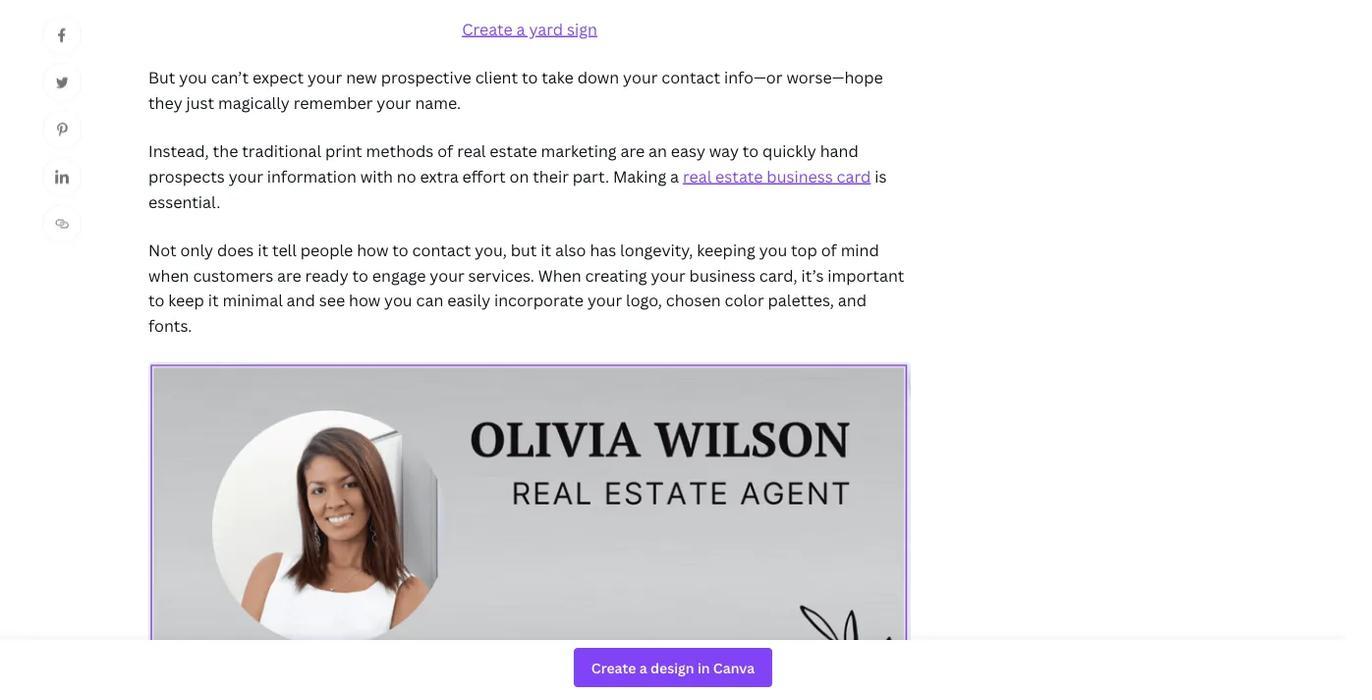 Task type: describe. For each thing, give the bounding box(es) containing it.
way
[[709, 141, 739, 162]]

services.
[[468, 265, 534, 286]]

1 horizontal spatial real
[[683, 166, 712, 187]]

their
[[533, 166, 569, 187]]

fonts.
[[148, 315, 192, 336]]

but
[[148, 67, 175, 88]]

essential.
[[148, 191, 220, 212]]

your up the remember
[[307, 67, 342, 88]]

expect
[[252, 67, 304, 88]]

creating
[[585, 265, 647, 286]]

ready
[[305, 265, 348, 286]]

on
[[509, 166, 529, 187]]

2 horizontal spatial it
[[541, 240, 551, 261]]

yard
[[529, 18, 563, 39]]

of inside not only does it tell people how to contact you, but it also has longevity, keeping you top of mind when customers are ready to engage your services. when creating your business card, it's important to keep it minimal and see how you can easily incorporate your logo, chosen color palettes, and fonts.
[[821, 240, 837, 261]]

but
[[511, 240, 537, 261]]

create a yard sign link
[[462, 18, 597, 39]]

are inside instead, the traditional print methods of real estate marketing are an easy way to quickly hand prospects your information with no extra effort on their part. making a
[[620, 141, 645, 162]]

marketing
[[541, 141, 617, 162]]

with
[[360, 166, 393, 187]]

extra
[[420, 166, 459, 187]]

real estate business card
[[683, 166, 871, 187]]

part.
[[573, 166, 609, 187]]

information
[[267, 166, 356, 187]]

instead,
[[148, 141, 209, 162]]

of inside instead, the traditional print methods of real estate marketing are an easy way to quickly hand prospects your information with no extra effort on their part. making a
[[437, 141, 453, 162]]

your up can
[[430, 265, 464, 286]]

easily
[[447, 290, 490, 311]]

1 vertical spatial estate
[[715, 166, 763, 187]]

worse—hope
[[786, 67, 883, 88]]

your down creating
[[587, 290, 622, 311]]

also
[[555, 240, 586, 261]]

engage
[[372, 265, 426, 286]]

estate inside instead, the traditional print methods of real estate marketing are an easy way to quickly hand prospects your information with no extra effort on their part. making a
[[490, 141, 537, 162]]

has
[[590, 240, 616, 261]]

prospects
[[148, 166, 225, 187]]

incorporate
[[494, 290, 584, 311]]

methods
[[366, 141, 434, 162]]

business inside not only does it tell people how to contact you, but it also has longevity, keeping you top of mind when customers are ready to engage your services. when creating your business card, it's important to keep it minimal and see how you can easily incorporate your logo, chosen color palettes, and fonts.
[[689, 265, 755, 286]]

top
[[791, 240, 817, 261]]

0 horizontal spatial it
[[208, 290, 219, 311]]

0 vertical spatial how
[[357, 240, 389, 261]]

to up engage on the top left
[[392, 240, 408, 261]]

sign
[[567, 18, 597, 39]]

new
[[346, 67, 377, 88]]

is essential.
[[148, 166, 887, 212]]

people
[[300, 240, 353, 261]]

1 vertical spatial how
[[349, 290, 380, 311]]

take
[[542, 67, 574, 88]]

you,
[[475, 240, 507, 261]]

they
[[148, 92, 182, 113]]

when
[[538, 265, 581, 286]]

real inside instead, the traditional print methods of real estate marketing are an easy way to quickly hand prospects your information with no extra effort on their part. making a
[[457, 141, 486, 162]]

keeping
[[697, 240, 755, 261]]

mind
[[841, 240, 879, 261]]

tell
[[272, 240, 297, 261]]

does
[[217, 240, 254, 261]]

logo,
[[626, 290, 662, 311]]

keep
[[168, 290, 204, 311]]

it's
[[801, 265, 824, 286]]

hand
[[820, 141, 859, 162]]

1 horizontal spatial you
[[384, 290, 412, 311]]

is
[[875, 166, 887, 187]]

real estate business card link
[[683, 166, 871, 187]]

create
[[462, 18, 513, 39]]

can't
[[211, 67, 249, 88]]

your down prospective
[[377, 92, 411, 113]]

minimal
[[222, 290, 283, 311]]



Task type: vqa. For each thing, say whether or not it's contained in the screenshot.
Top level navigation element
no



Task type: locate. For each thing, give the bounding box(es) containing it.
only
[[180, 240, 213, 261]]

your down longevity,
[[651, 265, 686, 286]]

important
[[828, 265, 904, 286]]

0 horizontal spatial business
[[689, 265, 755, 286]]

estate
[[490, 141, 537, 162], [715, 166, 763, 187]]

1 vertical spatial of
[[821, 240, 837, 261]]

longevity,
[[620, 240, 693, 261]]

0 vertical spatial business
[[767, 166, 833, 187]]

info—or
[[724, 67, 783, 88]]

see
[[319, 290, 345, 311]]

an
[[649, 141, 667, 162]]

down
[[577, 67, 619, 88]]

1 horizontal spatial business
[[767, 166, 833, 187]]

color
[[725, 290, 764, 311]]

are
[[620, 141, 645, 162], [277, 265, 301, 286]]

0 vertical spatial estate
[[490, 141, 537, 162]]

1 vertical spatial contact
[[412, 240, 471, 261]]

to
[[522, 67, 538, 88], [743, 141, 759, 162], [392, 240, 408, 261], [352, 265, 368, 286], [148, 290, 164, 311]]

it right but
[[541, 240, 551, 261]]

real up effort
[[457, 141, 486, 162]]

when
[[148, 265, 189, 286]]

a inside instead, the traditional print methods of real estate marketing are an easy way to quickly hand prospects your information with no extra effort on their part. making a
[[670, 166, 679, 187]]

2 horizontal spatial you
[[759, 240, 787, 261]]

0 horizontal spatial real
[[457, 141, 486, 162]]

contact inside but you can't expect your new prospective client to take down your contact info—or worse—hope they just magically remember your name.
[[661, 67, 720, 88]]

print
[[325, 141, 362, 162]]

instead, the traditional print methods of real estate marketing are an easy way to quickly hand prospects your information with no extra effort on their part. making a
[[148, 141, 859, 187]]

card,
[[759, 265, 797, 286]]

it
[[258, 240, 268, 261], [541, 240, 551, 261], [208, 290, 219, 311]]

can
[[416, 290, 443, 311]]

business down keeping
[[689, 265, 755, 286]]

0 vertical spatial of
[[437, 141, 453, 162]]

remember
[[293, 92, 373, 113]]

you inside but you can't expect your new prospective client to take down your contact info—or worse—hope they just magically remember your name.
[[179, 67, 207, 88]]

1 vertical spatial you
[[759, 240, 787, 261]]

to inside but you can't expect your new prospective client to take down your contact info—or worse—hope they just magically remember your name.
[[522, 67, 538, 88]]

0 horizontal spatial are
[[277, 265, 301, 286]]

just
[[186, 92, 214, 113]]

you up 'just'
[[179, 67, 207, 88]]

0 horizontal spatial of
[[437, 141, 453, 162]]

0 horizontal spatial a
[[516, 18, 525, 39]]

to right way
[[743, 141, 759, 162]]

1 horizontal spatial contact
[[661, 67, 720, 88]]

prospective
[[381, 67, 471, 88]]

of
[[437, 141, 453, 162], [821, 240, 837, 261]]

easy
[[671, 141, 705, 162]]

0 horizontal spatial estate
[[490, 141, 537, 162]]

no
[[397, 166, 416, 187]]

0 horizontal spatial you
[[179, 67, 207, 88]]

how right see
[[349, 290, 380, 311]]

of right top
[[821, 240, 837, 261]]

0 vertical spatial are
[[620, 141, 645, 162]]

1 horizontal spatial it
[[258, 240, 268, 261]]

0 vertical spatial a
[[516, 18, 525, 39]]

contact inside not only does it tell people how to contact you, but it also has longevity, keeping you top of mind when customers are ready to engage your services. when creating your business card, it's important to keep it minimal and see how you can easily incorporate your logo, chosen color palettes, and fonts.
[[412, 240, 471, 261]]

and left see
[[287, 290, 315, 311]]

0 vertical spatial real
[[457, 141, 486, 162]]

contact left the you,
[[412, 240, 471, 261]]

0 horizontal spatial contact
[[412, 240, 471, 261]]

your
[[307, 67, 342, 88], [623, 67, 658, 88], [377, 92, 411, 113], [229, 166, 263, 187], [430, 265, 464, 286], [651, 265, 686, 286], [587, 290, 622, 311]]

and down important
[[838, 290, 867, 311]]

and
[[287, 290, 315, 311], [838, 290, 867, 311]]

effort
[[462, 166, 506, 187]]

not only does it tell people how to contact you, but it also has longevity, keeping you top of mind when customers are ready to engage your services. when creating your business card, it's important to keep it minimal and see how you can easily incorporate your logo, chosen color palettes, and fonts.
[[148, 240, 904, 336]]

contact
[[661, 67, 720, 88], [412, 240, 471, 261]]

palettes,
[[768, 290, 834, 311]]

the
[[213, 141, 238, 162]]

1 horizontal spatial estate
[[715, 166, 763, 187]]

customers
[[193, 265, 273, 286]]

estate up on
[[490, 141, 537, 162]]

making
[[613, 166, 666, 187]]

1 and from the left
[[287, 290, 315, 311]]

contact left info—or
[[661, 67, 720, 88]]

of up extra
[[437, 141, 453, 162]]

1 horizontal spatial a
[[670, 166, 679, 187]]

estate down way
[[715, 166, 763, 187]]

your right the down
[[623, 67, 658, 88]]

traditional
[[242, 141, 321, 162]]

to right the ready
[[352, 265, 368, 286]]

you down engage on the top left
[[384, 290, 412, 311]]

it left tell
[[258, 240, 268, 261]]

are inside not only does it tell people how to contact you, but it also has longevity, keeping you top of mind when customers are ready to engage your services. when creating your business card, it's important to keep it minimal and see how you can easily incorporate your logo, chosen color palettes, and fonts.
[[277, 265, 301, 286]]

your inside instead, the traditional print methods of real estate marketing are an easy way to quickly hand prospects your information with no extra effort on their part. making a
[[229, 166, 263, 187]]

business
[[767, 166, 833, 187], [689, 265, 755, 286]]

you
[[179, 67, 207, 88], [759, 240, 787, 261], [384, 290, 412, 311]]

0 vertical spatial you
[[179, 67, 207, 88]]

to inside instead, the traditional print methods of real estate marketing are an easy way to quickly hand prospects your information with no extra effort on their part. making a
[[743, 141, 759, 162]]

how up engage on the top left
[[357, 240, 389, 261]]

real down "easy"
[[683, 166, 712, 187]]

are down tell
[[277, 265, 301, 286]]

a left yard
[[516, 18, 525, 39]]

magically
[[218, 92, 290, 113]]

name.
[[415, 92, 461, 113]]

1 vertical spatial business
[[689, 265, 755, 286]]

chosen
[[666, 290, 721, 311]]

1 vertical spatial a
[[670, 166, 679, 187]]

are left an
[[620, 141, 645, 162]]

card
[[837, 166, 871, 187]]

1 vertical spatial are
[[277, 265, 301, 286]]

how
[[357, 240, 389, 261], [349, 290, 380, 311]]

1 horizontal spatial are
[[620, 141, 645, 162]]

to down 'when'
[[148, 290, 164, 311]]

1 horizontal spatial of
[[821, 240, 837, 261]]

a
[[516, 18, 525, 39], [670, 166, 679, 187]]

your down the
[[229, 166, 263, 187]]

create a yard sign
[[462, 18, 597, 39]]

real
[[457, 141, 486, 162], [683, 166, 712, 187]]

quickly
[[762, 141, 816, 162]]

1 vertical spatial real
[[683, 166, 712, 187]]

to left take
[[522, 67, 538, 88]]

a down "easy"
[[670, 166, 679, 187]]

but you can't expect your new prospective client to take down your contact info—or worse—hope they just magically remember your name.
[[148, 67, 883, 113]]

0 vertical spatial contact
[[661, 67, 720, 88]]

client
[[475, 67, 518, 88]]

you up card,
[[759, 240, 787, 261]]

1 horizontal spatial and
[[838, 290, 867, 311]]

it right keep at the left of the page
[[208, 290, 219, 311]]

2 and from the left
[[838, 290, 867, 311]]

2 vertical spatial you
[[384, 290, 412, 311]]

not
[[148, 240, 177, 261]]

0 horizontal spatial and
[[287, 290, 315, 311]]

business down the quickly
[[767, 166, 833, 187]]



